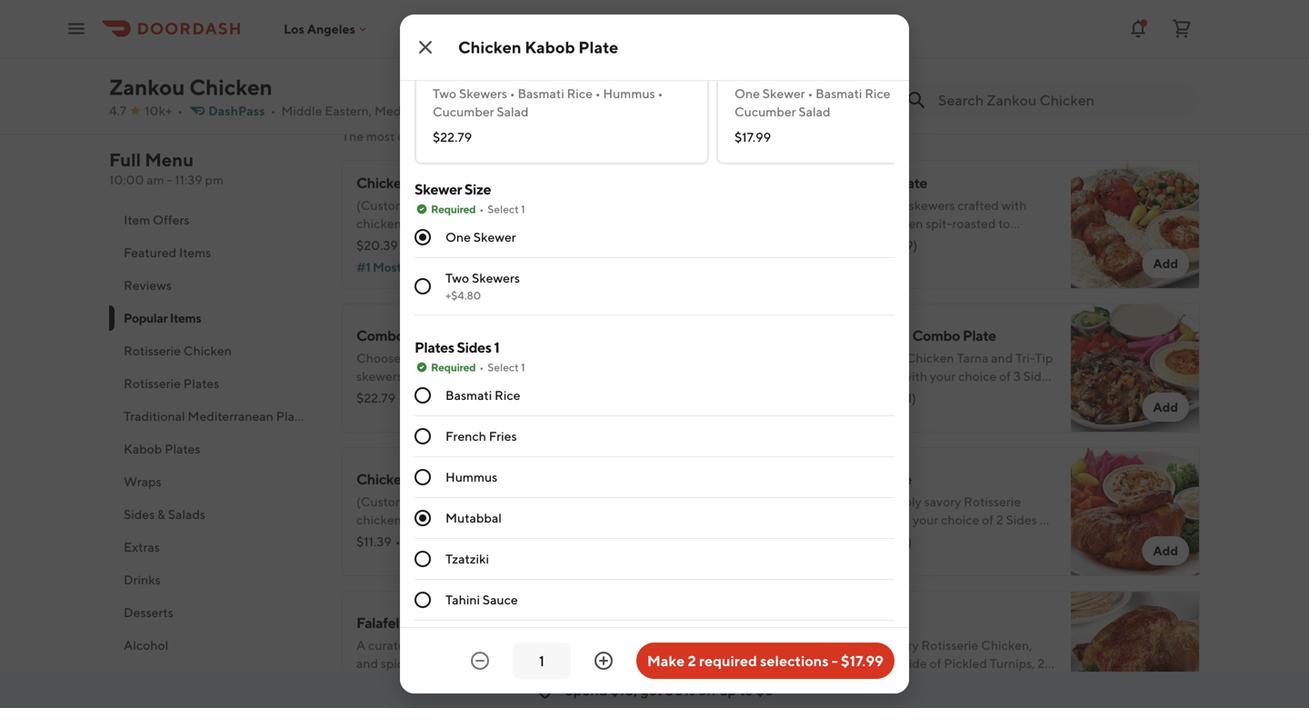 Task type: vqa. For each thing, say whether or not it's contained in the screenshot.
'your cart from'
no



Task type: describe. For each thing, give the bounding box(es) containing it.
skewer for one skewer • basmati rice • hummus • cucumber salad
[[763, 86, 806, 101]]

add button for chicken kabob plate
[[1143, 249, 1190, 278]]

pickled
[[944, 656, 988, 671]]

family meal our delectably savory rotisserie chicken, served with a small side of pickled turnips, 2 garlic sauces, 6 fresh pita breads and your choice of 2 large sides or salads
[[793, 614, 1045, 708]]

oil.
[[436, 675, 452, 690]]

special inside falafel special a curated blend of garbanzo beans, raw herbs and spices, crafted from scratch and fried in 100% peanut oil. 2 falafels per order, served with tahini sauce.
[[402, 614, 449, 632]]

from inside falafel special a curated blend of garbanzo beans, raw herbs and spices, crafted from scratch and fried in 100% peanut oil. 2 falafels per order, served with tahini sauce.
[[466, 656, 493, 671]]

tarna & shawerma combo plate image
[[1072, 304, 1201, 433]]

add button for chicken tarna plate
[[706, 249, 753, 278]]

90% (279)
[[859, 238, 918, 253]]

• down ordered
[[808, 86, 814, 101]]

our
[[839, 494, 859, 509]]

basmati for skewers
[[518, 86, 565, 101]]

add button for combo kabob plate
[[706, 393, 753, 422]]

items for popular items the most commonly ordered items and dishes from this store
[[415, 102, 464, 126]]

0 horizontal spatial whole chicken button
[[1027, 50, 1114, 68]]

2 inside button
[[688, 653, 697, 670]]

mi
[[502, 103, 516, 118]]

50
[[828, 351, 845, 366]]

$8
[[756, 682, 774, 699]]

one skewer • basmati rice • hummus • cucumber salad
[[735, 86, 962, 119]]

chicken down one skewer • basmati rice • hummus • cucumber salad at the top
[[793, 174, 847, 191]]

(171)
[[892, 391, 917, 406]]

2 inside tarna & shawerma combo plate a 50-50 portion of chicken tarna and tri-tip shawerma. served with your choice of 3 sides or salads. served with 2 fresh pita breads and 1 garlic sauce.
[[922, 387, 929, 402]]

rotisserie chicken
[[124, 343, 232, 358]]

order,
[[533, 675, 567, 690]]

0 vertical spatial served
[[859, 369, 900, 384]]

half
[[793, 471, 820, 488]]

kabob down +$4.80
[[407, 327, 450, 344]]

select for skewer size
[[488, 203, 519, 216]]

0 items, open order cart image
[[1172, 18, 1193, 40]]

skewer for one skewer
[[474, 230, 516, 245]]

fries
[[489, 429, 517, 444]]

close chicken kabob plate image
[[415, 36, 437, 58]]

delectably inside half chicken plate 1 half of our delectably savory rotisserie chicken served with your choice of 2 sides or salads. served with 2 fresh pita breads and 1 garlic sauce.
[[861, 494, 922, 509]]

and inside popular items the most commonly ordered items and dishes from this store
[[543, 129, 565, 144]]

or inside family meal our delectably savory rotisserie chicken, served with a small side of pickled turnips, 2 garlic sauces, 6 fresh pita breads and your choice of 2 large sides or salads
[[921, 693, 933, 708]]

selections
[[761, 653, 829, 670]]

shawerma.
[[793, 369, 857, 384]]

86% left (171)
[[864, 391, 889, 406]]

add for tarna & shawerma combo plate
[[1154, 400, 1179, 415]]

kabob up 90%
[[849, 174, 892, 191]]

6
[[877, 675, 885, 690]]

featured items button
[[109, 237, 320, 269]]

item offers button
[[109, 204, 320, 237]]

basmati inside plates sides 1 group
[[446, 388, 492, 403]]

chicken up dashpass
[[189, 74, 273, 100]]

recently
[[822, 59, 875, 76]]

extras
[[124, 540, 160, 555]]

with inside falafel special a curated blend of garbanzo beans, raw herbs and spices, crafted from scratch and fried in 100% peanut oil. 2 falafels per order, served with tahini sauce.
[[357, 693, 382, 708]]

combo up two skewers • basmati rice • hummus • cucumber salad at the top
[[557, 33, 599, 48]]

• inside skewer size group
[[480, 203, 484, 216]]

increase quantity by 1 image
[[593, 650, 615, 672]]

plate inside tarna & shawerma combo plate a 50-50 portion of chicken tarna and tri-tip shawerma. served with your choice of 3 sides or salads. served with 2 fresh pita breads and 1 garlic sauce.
[[963, 327, 997, 344]]

(279)
[[888, 238, 918, 253]]

sauce. inside tarna & shawerma combo plate a 50-50 portion of chicken tarna and tri-tip shawerma. served with your choice of 3 sides or salads. served with 2 fresh pita breads and 1 garlic sauce.
[[838, 405, 876, 420]]

combo kabob plate button
[[453, 14, 566, 32]]

plates inside group
[[415, 339, 455, 356]]

1 vertical spatial served
[[851, 387, 891, 402]]

dishes
[[568, 129, 604, 144]]

of 5 stars
[[367, 35, 409, 48]]

tarna left the wrap
[[413, 471, 448, 488]]

drinks
[[124, 573, 161, 588]]

choice inside family meal our delectably savory rotisserie chicken, served with a small side of pickled turnips, 2 garlic sauces, 6 fresh pita breads and your choice of 2 large sides or salads
[[793, 693, 832, 708]]

add button for tarna & shawerma combo plate
[[1143, 393, 1190, 422]]

per
[[512, 675, 531, 690]]

popular for popular items the most commonly ordered items and dishes from this store
[[342, 102, 411, 126]]

family
[[793, 614, 836, 632]]

this
[[637, 129, 658, 144]]

sauces,
[[830, 675, 874, 690]]

your inside family meal our delectably savory rotisserie chicken, served with a small side of pickled turnips, 2 garlic sauces, 6 fresh pita breads and your choice of 2 large sides or salads
[[1010, 675, 1036, 690]]

1 inside tarna & shawerma combo plate a 50-50 portion of chicken tarna and tri-tip shawerma. served with your choice of 3 sides or salads. served with 2 fresh pita breads and 1 garlic sauce.
[[793, 405, 798, 420]]

pita inside half chicken plate 1 half of our delectably savory rotisserie chicken served with your choice of 2 sides or salads. served with 2 fresh pita breads and 1 garlic sauce.
[[949, 531, 972, 546]]

falafel special button
[[1051, 32, 1132, 50]]

two for two skewers +$4.80
[[446, 271, 470, 286]]

herbs
[[586, 638, 618, 653]]

chicken down most
[[357, 174, 410, 191]]

86% (102)
[[421, 534, 478, 549]]

• right 10k+
[[178, 103, 183, 118]]

chicken left hummus option
[[357, 471, 410, 488]]

chicken inside tarna & shawerma combo plate a 50-50 portion of chicken tarna and tri-tip shawerma. served with your choice of 3 sides or salads. served with 2 fresh pita breads and 1 garlic sauce.
[[907, 351, 955, 366]]

• left 'basmati rice' radio on the bottom left of the page
[[400, 391, 405, 406]]

tarna inside combo kabob plate tarna & shawerma combo plate
[[452, 33, 483, 48]]

chicken up our
[[823, 471, 876, 488]]

plates down rotisserie chicken button
[[184, 376, 219, 391]]

salads. inside tarna & shawerma combo plate a 50-50 portion of chicken tarna and tri-tip shawerma. served with your choice of 3 sides or salads. served with 2 fresh pita breads and 1 garlic sauce.
[[808, 387, 848, 402]]

rice for skewer
[[865, 86, 891, 101]]

kabob plates button
[[109, 433, 320, 466]]

add for combo kabob plate
[[717, 400, 742, 415]]

chicken inside "dialog"
[[458, 37, 522, 57]]

sides & salads button
[[109, 499, 320, 531]]

or inside tarna & shawerma combo plate a 50-50 portion of chicken tarna and tri-tip shawerma. served with your choice of 3 sides or salads. served with 2 fresh pita breads and 1 garlic sauce.
[[793, 387, 805, 402]]

one for one skewer
[[446, 230, 471, 245]]

served inside half chicken plate 1 half of our delectably savory rotisserie chicken served with your choice of 2 sides or salads. served with 2 fresh pita breads and 1 garlic sauce.
[[836, 531, 877, 546]]

popular for popular items
[[124, 311, 168, 326]]

open menu image
[[65, 18, 87, 40]]

drinks button
[[109, 564, 320, 597]]

2 inside falafel special a curated blend of garbanzo beans, raw herbs and spices, crafted from scratch and fried in 100% peanut oil. 2 falafels per order, served with tahini sauce.
[[455, 675, 462, 690]]

Hummus radio
[[415, 469, 431, 486]]

choice inside half chicken plate 1 half of our delectably savory rotisserie chicken served with your choice of 2 sides or salads. served with 2 fresh pita breads and 1 garlic sauce.
[[942, 513, 980, 528]]

tip
[[1036, 351, 1054, 366]]

served inside falafel special a curated blend of garbanzo beans, raw herbs and spices, crafted from scratch and fried in 100% peanut oil. 2 falafels per order, served with tahini sauce.
[[569, 675, 608, 690]]

• down others
[[956, 86, 962, 101]]

skewer size
[[415, 181, 491, 198]]

sauce. inside half chicken plate 1 half of our delectably savory rotisserie chicken served with your choice of 2 sides or salads. served with 2 fresh pita breads and 1 garlic sauce.
[[830, 549, 869, 564]]

angeles
[[307, 21, 356, 36]]

Item Search search field
[[939, 90, 1186, 110]]

savory inside half chicken plate 1 half of our delectably savory rotisserie chicken served with your choice of 2 sides or salads. served with 2 fresh pita breads and 1 garlic sauce.
[[925, 494, 962, 509]]

(118)
[[891, 678, 917, 693]]

rotisserie plates button
[[109, 368, 320, 400]]

pita inside tarna & shawerma combo plate a 50-50 portion of chicken tarna and tri-tip shawerma. served with your choice of 3 sides or salads. served with 2 fresh pita breads and 1 garlic sauce.
[[963, 387, 986, 402]]

extras button
[[109, 531, 320, 564]]

notification bell image
[[1128, 18, 1150, 40]]

#2 • ordered recently by 230+ others
[[735, 59, 972, 76]]

chicken tarna plate image
[[635, 160, 764, 289]]

$11.39
[[357, 534, 392, 549]]

• select 1 for plates sides 1
[[480, 361, 526, 374]]

94%
[[864, 678, 889, 693]]

decrease quantity by 1 image
[[469, 650, 491, 672]]

plate inside "dialog"
[[579, 37, 619, 57]]

blend
[[416, 638, 449, 653]]

french fries
[[446, 429, 517, 444]]

Basmati Rice radio
[[415, 388, 431, 404]]

rotisserie inside family meal our delectably savory rotisserie chicken, served with a small side of pickled turnips, 2 garlic sauces, 6 fresh pita breads and your choice of 2 large sides or salads
[[922, 638, 979, 653]]

• select 1 for skewer size
[[480, 203, 526, 216]]

tarna down commonly on the left top of page
[[413, 174, 448, 191]]

zankou chicken
[[109, 74, 273, 100]]

• up dishes
[[596, 86, 601, 101]]

chicken kabob plate inside "dialog"
[[458, 37, 619, 57]]

your inside half chicken plate 1 half of our delectably savory rotisserie chicken served with your choice of 2 sides or salads. served with 2 fresh pita breads and 1 garlic sauce.
[[913, 513, 939, 528]]

chicken right the 0 items, open order cart image
[[1226, 15, 1273, 30]]

dashpass
[[208, 103, 265, 118]]

$20.39
[[357, 238, 398, 253]]

spend $15, get 30% off up to $8
[[565, 682, 774, 699]]

one for one skewer • basmati rice • hummus • cucumber salad
[[735, 86, 760, 101]]

wraps
[[124, 474, 162, 489]]

1 vertical spatial skewer
[[415, 181, 462, 198]]

86% for chicken tarna wrap
[[421, 534, 446, 549]]

88% (366)
[[427, 238, 486, 253]]

salad for skewer
[[799, 104, 831, 119]]

family meal image
[[1072, 591, 1201, 709]]

combo kabob plate tarna & shawerma combo plate
[[452, 15, 630, 48]]

special inside whole chicken falafel special whole chicken
[[1091, 33, 1132, 48]]

spices,
[[381, 656, 420, 671]]

0 vertical spatial mediterranean
[[375, 103, 461, 118]]

91%
[[425, 391, 447, 406]]

(215)
[[450, 391, 479, 406]]

• up mi on the left of page
[[510, 86, 515, 101]]

shawerma inside combo kabob plate tarna & shawerma combo plate
[[496, 33, 555, 48]]

tarna & shawerma combo plate a 50-50 portion of chicken tarna and tri-tip shawerma. served with your choice of 3 sides or salads. served with 2 fresh pita breads and 1 garlic sauce.
[[793, 327, 1055, 420]]

1 vertical spatial chicken kabob plate
[[793, 174, 928, 191]]

chicken kabob plate dialog
[[400, 0, 1012, 709]]

plate inside half chicken plate 1 half of our delectably savory rotisserie chicken served with your choice of 2 sides or salads. served with 2 fresh pita breads and 1 garlic sauce.
[[879, 471, 912, 488]]

93% (90)
[[420, 678, 472, 693]]

• down 230+ on the right of the page
[[894, 86, 899, 101]]

with inside family meal our delectably savory rotisserie chicken, served with a small side of pickled turnips, 2 garlic sauces, 6 fresh pita breads and your choice of 2 large sides or salads
[[835, 656, 860, 671]]

half
[[801, 494, 823, 509]]

chicken down falafel special button
[[1067, 51, 1114, 66]]

scratch
[[496, 656, 538, 671]]

• left 4.5
[[468, 103, 473, 118]]

popular items the most commonly ordered items and dishes from this store
[[342, 102, 689, 144]]

chicken,
[[982, 638, 1033, 653]]

basmati for skewer
[[816, 86, 863, 101]]

a inside tarna & shawerma combo plate a 50-50 portion of chicken tarna and tri-tip shawerma. served with your choice of 3 sides or salads. served with 2 fresh pita breads and 1 garlic sauce.
[[793, 351, 803, 366]]

salads. inside half chicken plate 1 half of our delectably savory rotisserie chicken served with your choice of 2 sides or salads. served with 2 fresh pita breads and 1 garlic sauce.
[[793, 531, 834, 546]]

traditional mediterranean plates button
[[109, 400, 320, 433]]

your inside tarna & shawerma combo plate a 50-50 portion of chicken tarna and tri-tip shawerma. served with your choice of 3 sides or salads. served with 2 fresh pita breads and 1 garlic sauce.
[[931, 369, 956, 384]]

11:39
[[175, 172, 203, 187]]

1 horizontal spatial whole
[[1186, 15, 1224, 30]]

portion
[[847, 351, 890, 366]]

breads inside tarna & shawerma combo plate a 50-50 portion of chicken tarna and tri-tip shawerma. served with your choice of 3 sides or salads. served with 2 fresh pita breads and 1 garlic sauce.
[[989, 387, 1029, 402]]

sides
[[890, 693, 919, 708]]

$35.99
[[793, 678, 835, 693]]

(90)
[[447, 678, 472, 693]]

sauce
[[483, 593, 518, 608]]

91% (215)
[[425, 391, 479, 406]]

$18.99
[[793, 534, 832, 549]]

eastern,
[[325, 103, 372, 118]]

crafted
[[422, 656, 464, 671]]

breads inside half chicken plate 1 half of our delectably savory rotisserie chicken served with your choice of 2 sides or salads. served with 2 fresh pita breads and 1 garlic sauce.
[[975, 531, 1015, 546]]

falafel inside whole chicken falafel special whole chicken
[[1051, 33, 1089, 48]]

tarna & shawerma combo plate button
[[452, 32, 630, 50]]

kabob inside "dialog"
[[525, 37, 575, 57]]

skewer size group
[[415, 179, 895, 316]]

kabob inside button
[[124, 442, 162, 457]]

dashpass •
[[208, 103, 276, 118]]

sides inside half chicken plate 1 half of our delectably savory rotisserie chicken served with your choice of 2 sides or salads. served with 2 fresh pita breads and 1 garlic sauce.
[[1007, 513, 1038, 528]]

hummus inside plates sides 1 group
[[446, 470, 498, 485]]

skewers for +$4.80
[[472, 271, 520, 286]]

in
[[594, 656, 605, 671]]

beans,
[[522, 638, 560, 653]]

pm
[[205, 172, 224, 187]]

combo kabob plate image
[[635, 304, 764, 433]]

kabob plates
[[124, 442, 201, 457]]

and inside family meal our delectably savory rotisserie chicken, served with a small side of pickled turnips, 2 garlic sauces, 6 fresh pita breads and your choice of 2 large sides or salads
[[986, 675, 1007, 690]]

offers
[[153, 212, 190, 227]]



Task type: locate. For each thing, give the bounding box(es) containing it.
tahini
[[446, 593, 480, 608], [384, 693, 419, 708]]

1 horizontal spatial special
[[1091, 33, 1132, 48]]

plates up 'basmati rice' radio on the bottom left of the page
[[415, 339, 455, 356]]

1 vertical spatial sauce.
[[830, 549, 869, 564]]

1 required from the top
[[431, 203, 476, 216]]

kabob inside combo kabob plate tarna & shawerma combo plate
[[497, 15, 534, 30]]

or down shawerma.
[[793, 387, 805, 402]]

commonly
[[398, 129, 458, 144]]

skewer up two skewers +$4.80
[[474, 230, 516, 245]]

0 horizontal spatial falafel
[[357, 614, 400, 632]]

chicken inside button
[[184, 343, 232, 358]]

1 vertical spatial &
[[831, 327, 840, 344]]

230+
[[896, 59, 929, 76]]

• left middle on the left top of the page
[[271, 103, 276, 118]]

• inside plates sides 1 group
[[480, 361, 484, 374]]

add
[[717, 256, 742, 271], [1154, 256, 1179, 271], [717, 400, 742, 415], [1154, 400, 1179, 415], [1154, 544, 1179, 559], [717, 687, 742, 702]]

whole chicken button right notification bell image
[[1186, 14, 1273, 32]]

French Fries radio
[[415, 428, 431, 445]]

1 vertical spatial select
[[488, 361, 519, 374]]

$17.99 down '#2'
[[735, 130, 772, 145]]

0 vertical spatial from
[[607, 129, 634, 144]]

rice
[[567, 86, 593, 101], [865, 86, 891, 101], [495, 388, 521, 403]]

mediterranean up commonly on the left top of page
[[375, 103, 461, 118]]

1 cucumber from the left
[[433, 104, 495, 119]]

0 vertical spatial shawerma
[[496, 33, 555, 48]]

tarna
[[452, 33, 483, 48], [413, 174, 448, 191], [793, 327, 829, 344], [957, 351, 989, 366], [413, 471, 448, 488]]

2 vertical spatial sauce.
[[421, 693, 460, 708]]

add button
[[706, 249, 753, 278], [1143, 249, 1190, 278], [706, 393, 753, 422], [1143, 393, 1190, 422], [1143, 537, 1190, 566], [706, 680, 753, 709]]

- for menu
[[167, 172, 172, 187]]

combo up tarna & shawerma combo plate button
[[453, 15, 495, 30]]

tarna right close chicken kabob plate image
[[452, 33, 483, 48]]

1 vertical spatial one
[[446, 230, 471, 245]]

half chicken plate image
[[1072, 448, 1201, 577]]

2 horizontal spatial skewer
[[763, 86, 806, 101]]

+$4.80
[[446, 289, 481, 302]]

tahini inside falafel special a curated blend of garbanzo beans, raw herbs and spices, crafted from scratch and fried in 100% peanut oil. 2 falafels per order, served with tahini sauce.
[[384, 693, 419, 708]]

hummus up the mutabbal
[[446, 470, 498, 485]]

$35.99 •
[[793, 678, 843, 693]]

basmati inside two skewers • basmati rice • hummus • cucumber salad
[[518, 86, 565, 101]]

• select 1 inside plates sides 1 group
[[480, 361, 526, 374]]

fresh right (171)
[[932, 387, 961, 402]]

• select 1 inside skewer size group
[[480, 203, 526, 216]]

2 cucumber from the left
[[735, 104, 797, 119]]

salad for skewers
[[497, 104, 529, 119]]

• select 1 down the "size"
[[480, 203, 526, 216]]

0 vertical spatial $22.79
[[433, 130, 472, 145]]

rotisserie inside half chicken plate 1 half of our delectably savory rotisserie chicken served with your choice of 2 sides or salads. served with 2 fresh pita breads and 1 garlic sauce.
[[964, 494, 1022, 509]]

sauce. down shawerma.
[[838, 405, 876, 420]]

chicken kabob plate up 90%
[[793, 174, 928, 191]]

cucumber for skewers
[[433, 104, 495, 119]]

kabob up wraps
[[124, 442, 162, 457]]

tarna left tri-
[[957, 351, 989, 366]]

0 vertical spatial one
[[735, 86, 760, 101]]

2 vertical spatial or
[[921, 693, 933, 708]]

garlic inside tarna & shawerma combo plate a 50-50 portion of chicken tarna and tri-tip shawerma. served with your choice of 3 sides or salads. served with 2 fresh pita breads and 1 garlic sauce.
[[801, 405, 835, 420]]

kabob down combo kabob plate button
[[525, 37, 575, 57]]

popular items
[[124, 311, 201, 326]]

0 vertical spatial fresh
[[932, 387, 961, 402]]

1 horizontal spatial basmati
[[518, 86, 565, 101]]

0 vertical spatial served
[[844, 513, 883, 528]]

0 vertical spatial popular
[[342, 102, 411, 126]]

• right $11.39
[[396, 534, 401, 549]]

tahini left sauce
[[446, 593, 480, 608]]

2 vertical spatial garlic
[[793, 675, 828, 690]]

0 vertical spatial tahini
[[446, 593, 480, 608]]

10:00
[[109, 172, 144, 187]]

0 vertical spatial breads
[[989, 387, 1029, 402]]

1 inside skewer size group
[[521, 203, 526, 216]]

$22.79 for $22.79 •
[[357, 391, 396, 406]]

and
[[543, 129, 565, 144], [992, 351, 1014, 366], [1032, 387, 1054, 402], [1017, 531, 1039, 546], [357, 656, 378, 671], [541, 656, 562, 671], [986, 675, 1007, 690]]

items up the rotisserie chicken at left
[[170, 311, 201, 326]]

fresh up sides
[[887, 675, 916, 690]]

french
[[446, 429, 487, 444]]

hummus down 230+ on the right of the page
[[902, 86, 954, 101]]

skewers up +$4.80
[[472, 271, 520, 286]]

0 horizontal spatial chicken kabob plate
[[458, 37, 619, 57]]

2
[[922, 387, 929, 402], [997, 513, 1004, 528], [907, 531, 915, 546], [688, 653, 697, 670], [1038, 656, 1045, 671], [455, 675, 462, 690], [849, 693, 856, 708]]

2 required from the top
[[431, 361, 476, 374]]

skewers up 4.5
[[459, 86, 508, 101]]

savory inside family meal our delectably savory rotisserie chicken, served with a small side of pickled turnips, 2 garlic sauces, 6 fresh pita breads and your choice of 2 large sides or salads
[[882, 638, 919, 653]]

garlic down shawerma.
[[801, 405, 835, 420]]

One Skewer radio
[[415, 229, 431, 246]]

select down the "size"
[[488, 203, 519, 216]]

middle
[[281, 103, 322, 118]]

& up 50
[[831, 327, 840, 344]]

combo inside tarna & shawerma combo plate a 50-50 portion of chicken tarna and tri-tip shawerma. served with your choice of 3 sides or salads. served with 2 fresh pita breads and 1 garlic sauce.
[[913, 327, 961, 344]]

0 horizontal spatial popular
[[124, 311, 168, 326]]

a
[[793, 351, 803, 366], [357, 638, 366, 653]]

or left half chicken plate image
[[1040, 513, 1052, 528]]

2 vertical spatial served
[[836, 531, 877, 546]]

chicken kabob plate
[[458, 37, 619, 57], [793, 174, 928, 191]]

2 horizontal spatial basmati
[[816, 86, 863, 101]]

store
[[660, 129, 689, 144]]

0 vertical spatial $17.99
[[735, 130, 772, 145]]

fresh inside family meal our delectably savory rotisserie chicken, served with a small side of pickled turnips, 2 garlic sauces, 6 fresh pita breads and your choice of 2 large sides or salads
[[887, 675, 916, 690]]

hummus
[[603, 86, 656, 101], [902, 86, 954, 101], [446, 470, 498, 485]]

skewers inside two skewers • basmati rice • hummus • cucumber salad
[[459, 86, 508, 101]]

rotisserie inside button
[[124, 376, 181, 391]]

one inside one skewer • basmati rice • hummus • cucumber salad
[[735, 86, 760, 101]]

1 vertical spatial whole chicken button
[[1027, 50, 1114, 68]]

tri-
[[1016, 351, 1036, 366]]

Mutabbal radio
[[415, 510, 431, 527]]

items inside button
[[179, 245, 211, 260]]

traditional
[[124, 409, 185, 424]]

two up +$4.80
[[446, 271, 470, 286]]

- inside full menu 10:00 am - 11:39 pm
[[167, 172, 172, 187]]

wrap
[[451, 471, 486, 488]]

1 horizontal spatial $22.79
[[433, 130, 472, 145]]

1 horizontal spatial rice
[[567, 86, 593, 101]]

from inside popular items the most commonly ordered items and dishes from this store
[[607, 129, 634, 144]]

spend
[[565, 682, 608, 699]]

0 vertical spatial a
[[793, 351, 803, 366]]

whole chicken falafel special whole chicken
[[1027, 15, 1273, 66]]

0 vertical spatial or
[[793, 387, 805, 402]]

2 vertical spatial fresh
[[887, 675, 916, 690]]

add button for falafel special
[[706, 680, 753, 709]]

1 vertical spatial $17.99
[[841, 653, 884, 670]]

plates
[[415, 339, 455, 356], [184, 376, 219, 391], [276, 409, 312, 424], [165, 442, 201, 457]]

Current quantity is 1 number field
[[524, 651, 560, 671]]

- up sauces,
[[832, 653, 838, 670]]

1 horizontal spatial $17.99
[[841, 653, 884, 670]]

a inside falafel special a curated blend of garbanzo beans, raw herbs and spices, crafted from scratch and fried in 100% peanut oil. 2 falafels per order, served with tahini sauce.
[[357, 638, 366, 653]]

two up commonly on the left top of page
[[433, 86, 457, 101]]

basmati inside one skewer • basmati rice • hummus • cucumber salad
[[816, 86, 863, 101]]

& inside tarna & shawerma combo plate a 50-50 portion of chicken tarna and tri-tip shawerma. served with your choice of 3 sides or salads. served with 2 fresh pita breads and 1 garlic sauce.
[[831, 327, 840, 344]]

• right '#2'
[[756, 59, 762, 76]]

(366)
[[455, 238, 486, 253]]

1 vertical spatial breads
[[975, 531, 1015, 546]]

• right $18.99
[[835, 534, 841, 549]]

2 • select 1 from the top
[[480, 361, 526, 374]]

shawerma
[[496, 33, 555, 48], [843, 327, 910, 344]]

$4.45 •
[[357, 678, 400, 693]]

50-
[[805, 351, 828, 366]]

one down '#2'
[[735, 86, 760, 101]]

plates down traditional
[[165, 442, 201, 457]]

0 vertical spatial garlic
[[801, 405, 835, 420]]

0 vertical spatial your
[[931, 369, 956, 384]]

0 vertical spatial special
[[1091, 33, 1132, 48]]

skewers for •
[[459, 86, 508, 101]]

items inside popular items the most commonly ordered items and dishes from this store
[[415, 102, 464, 126]]

86%
[[864, 391, 889, 406], [421, 534, 446, 549], [861, 534, 886, 549]]

1 vertical spatial required
[[431, 361, 476, 374]]

rice up dishes
[[567, 86, 593, 101]]

• select 1 up basmati rice
[[480, 361, 526, 374]]

falafel special image
[[635, 591, 764, 709]]

items for popular items
[[170, 311, 201, 326]]

featured items
[[124, 245, 211, 260]]

wraps button
[[109, 466, 320, 499]]

1 vertical spatial skewers
[[472, 271, 520, 286]]

alcohol button
[[109, 629, 320, 662]]

most
[[366, 129, 395, 144]]

sauce. down oil.
[[421, 693, 460, 708]]

rotisserie
[[124, 343, 181, 358], [124, 376, 181, 391], [964, 494, 1022, 509], [922, 638, 979, 653]]

and inside half chicken plate 1 half of our delectably savory rotisserie chicken served with your choice of 2 sides or salads. served with 2 fresh pita breads and 1 garlic sauce.
[[1017, 531, 1039, 546]]

half chicken plate 1 half of our delectably savory rotisserie chicken served with your choice of 2 sides or salads. served with 2 fresh pita breads and 1 garlic sauce.
[[793, 471, 1052, 564]]

chicken tarna wrap
[[357, 471, 486, 488]]

3
[[1014, 369, 1021, 384]]

0 horizontal spatial or
[[793, 387, 805, 402]]

previous image
[[837, 3, 851, 17]]

rotisserie inside button
[[124, 343, 181, 358]]

sauce.
[[838, 405, 876, 420], [830, 549, 869, 564], [421, 693, 460, 708]]

0 vertical spatial select
[[488, 203, 519, 216]]

whole chicken button
[[1186, 14, 1273, 32], [1027, 50, 1114, 68]]

kabob
[[497, 15, 534, 30], [525, 37, 575, 57], [849, 174, 892, 191], [407, 327, 450, 344], [124, 442, 162, 457]]

1 horizontal spatial shawerma
[[843, 327, 910, 344]]

hummus up this
[[603, 86, 656, 101]]

pita right (171)
[[963, 387, 986, 402]]

1 horizontal spatial or
[[921, 693, 933, 708]]

$22.79 for $22.79
[[433, 130, 472, 145]]

$22.79 up skewer size
[[433, 130, 472, 145]]

required
[[700, 653, 758, 670]]

skewer left the "size"
[[415, 181, 462, 198]]

1 salad from the left
[[497, 104, 529, 119]]

2 select from the top
[[488, 361, 519, 374]]

fresh inside half chicken plate 1 half of our delectably savory rotisserie chicken served with your choice of 2 sides or salads. served with 2 fresh pita breads and 1 garlic sauce.
[[917, 531, 946, 546]]

- inside button
[[832, 653, 838, 670]]

basmati up french
[[446, 388, 492, 403]]

served inside family meal our delectably savory rotisserie chicken, served with a small side of pickled turnips, 2 garlic sauces, 6 fresh pita breads and your choice of 2 large sides or salads
[[793, 656, 832, 671]]

1 select from the top
[[488, 203, 519, 216]]

garlic inside half chicken plate 1 half of our delectably savory rotisserie chicken served with your choice of 2 sides or salads. served with 2 fresh pita breads and 1 garlic sauce.
[[793, 549, 828, 564]]

• right $35.99
[[838, 678, 843, 693]]

tarna up the 50- at the right
[[793, 327, 829, 344]]

86% left (96)
[[861, 534, 886, 549]]

a left curated
[[357, 638, 366, 653]]

salad inside one skewer • basmati rice • hummus • cucumber salad
[[799, 104, 831, 119]]

0 vertical spatial savory
[[925, 494, 962, 509]]

add button for half chicken plate
[[1143, 537, 1190, 566]]

rice inside one skewer • basmati rice • hummus • cucumber salad
[[865, 86, 891, 101]]

others
[[931, 59, 972, 76]]

skewer
[[763, 86, 806, 101], [415, 181, 462, 198], [474, 230, 516, 245]]

combo up $22.79 •
[[357, 327, 404, 344]]

$11.39 •
[[357, 534, 401, 549]]

$17.99 up sauces,
[[841, 653, 884, 670]]

2 vertical spatial skewer
[[474, 230, 516, 245]]

0 horizontal spatial basmati
[[446, 388, 492, 403]]

88%
[[427, 238, 452, 253]]

of inside falafel special a curated blend of garbanzo beans, raw herbs and spices, crafted from scratch and fried in 100% peanut oil. 2 falafels per order, served with tahini sauce.
[[452, 638, 463, 653]]

0 vertical spatial &
[[485, 33, 493, 48]]

0 vertical spatial salads.
[[808, 387, 848, 402]]

1 horizontal spatial -
[[832, 653, 838, 670]]

delectably inside family meal our delectably savory rotisserie chicken, served with a small side of pickled turnips, 2 garlic sauces, 6 fresh pita breads and your choice of 2 large sides or salads
[[819, 638, 880, 653]]

- for 2
[[832, 653, 838, 670]]

full
[[109, 149, 141, 171]]

& inside combo kabob plate tarna & shawerma combo plate
[[485, 33, 493, 48]]

1 vertical spatial your
[[913, 513, 939, 528]]

next image
[[873, 3, 888, 17]]

items down item offers button at the top left of page
[[179, 245, 211, 260]]

served
[[859, 369, 900, 384], [851, 387, 891, 402], [836, 531, 877, 546]]

choice inside tarna & shawerma combo plate a 50-50 portion of chicken tarna and tri-tip shawerma. served with your choice of 3 sides or salads. served with 2 fresh pita breads and 1 garlic sauce.
[[959, 369, 997, 384]]

am
[[147, 172, 164, 187]]

popular inside popular items the most commonly ordered items and dishes from this store
[[342, 102, 411, 126]]

items up commonly on the left top of page
[[415, 102, 464, 126]]

or
[[793, 387, 805, 402], [1040, 513, 1052, 528], [921, 693, 933, 708]]

fresh right (96)
[[917, 531, 946, 546]]

0 vertical spatial pita
[[963, 387, 986, 402]]

2 vertical spatial items
[[170, 311, 201, 326]]

garlic
[[801, 405, 835, 420], [793, 549, 828, 564], [793, 675, 828, 690]]

fresh inside tarna & shawerma combo plate a 50-50 portion of chicken tarna and tri-tip shawerma. served with your choice of 3 sides or salads. served with 2 fresh pita breads and 1 garlic sauce.
[[932, 387, 961, 402]]

special left the 0 items, open order cart image
[[1091, 33, 1132, 48]]

required inside skewer size group
[[431, 203, 476, 216]]

$17.99 inside make 2 required selections - $17.99 button
[[841, 653, 884, 670]]

shawerma up portion
[[843, 327, 910, 344]]

chicken down combo kabob plate button
[[458, 37, 522, 57]]

side
[[904, 656, 928, 671]]

combo kabob plate
[[357, 327, 486, 344]]

& for shawerma
[[831, 327, 840, 344]]

5
[[378, 35, 385, 48]]

4.7
[[109, 103, 127, 118]]

falafel up curated
[[357, 614, 400, 632]]

salads. down shawerma.
[[808, 387, 848, 402]]

86% (96)
[[861, 534, 912, 549]]

special down tahini sauce option
[[402, 614, 449, 632]]

1 horizontal spatial skewer
[[474, 230, 516, 245]]

tahini down peanut at the bottom left of page
[[384, 693, 419, 708]]

sides inside tarna & shawerma combo plate a 50-50 portion of chicken tarna and tri-tip shawerma. served with your choice of 3 sides or salads. served with 2 fresh pita breads and 1 garlic sauce.
[[1024, 369, 1055, 384]]

or down the pita
[[921, 693, 933, 708]]

one inside skewer size group
[[446, 230, 471, 245]]

10k+ •
[[145, 103, 183, 118]]

1 horizontal spatial popular
[[342, 102, 411, 126]]

4.5
[[480, 103, 499, 118]]

required for skewer
[[431, 203, 476, 216]]

• up 'store' at right
[[658, 86, 663, 101]]

the
[[342, 129, 364, 144]]

0 vertical spatial items
[[415, 102, 464, 126]]

items
[[415, 102, 464, 126], [179, 245, 211, 260], [170, 311, 201, 326]]

salad inside two skewers • basmati rice • hummus • cucumber salad
[[497, 104, 529, 119]]

pita right (96)
[[949, 531, 972, 546]]

1 vertical spatial savory
[[882, 638, 919, 653]]

served inside half chicken plate 1 half of our delectably savory rotisserie chicken served with your choice of 2 sides or salads. served with 2 fresh pita breads and 1 garlic sauce.
[[844, 513, 883, 528]]

chicken up (171)
[[907, 351, 955, 366]]

add for chicken kabob plate
[[1154, 256, 1179, 271]]

1 vertical spatial popular
[[124, 311, 168, 326]]

chicken down half
[[793, 513, 842, 528]]

1 vertical spatial mediterranean
[[188, 409, 274, 424]]

1
[[521, 203, 526, 216], [494, 339, 500, 356], [521, 361, 526, 374], [793, 405, 798, 420], [793, 494, 798, 509], [1042, 531, 1047, 546]]

sides inside plates sides 1 group
[[457, 339, 492, 356]]

from
[[607, 129, 634, 144], [466, 656, 493, 671]]

1 vertical spatial choice
[[942, 513, 980, 528]]

rice for skewers
[[567, 86, 593, 101]]

1 vertical spatial items
[[179, 245, 211, 260]]

0 vertical spatial whole
[[1186, 15, 1224, 30]]

0 vertical spatial sauce.
[[838, 405, 876, 420]]

& for salads
[[157, 507, 166, 522]]

basmati up popular items the most commonly ordered items and dishes from this store
[[518, 86, 565, 101]]

0 horizontal spatial hummus
[[446, 470, 498, 485]]

two inside two skewers +$4.80
[[446, 271, 470, 286]]

rice inside plates sides 1 group
[[495, 388, 521, 403]]

required inside plates sides 1 group
[[431, 361, 476, 374]]

1 vertical spatial pita
[[949, 531, 972, 546]]

0 horizontal spatial skewer
[[415, 181, 462, 198]]

zankou
[[109, 74, 185, 100]]

hummus for one skewer • basmati rice • hummus • cucumber salad
[[902, 86, 954, 101]]

cucumber inside one skewer • basmati rice • hummus • cucumber salad
[[735, 104, 797, 119]]

1 vertical spatial fresh
[[917, 531, 946, 546]]

& down combo kabob plate button
[[485, 33, 493, 48]]

2 horizontal spatial or
[[1040, 513, 1052, 528]]

Tzatziki radio
[[415, 551, 431, 568]]

0 vertical spatial skewers
[[459, 86, 508, 101]]

two for two skewers • basmati rice • hummus • cucumber salad
[[433, 86, 457, 101]]

1 horizontal spatial chicken kabob plate
[[793, 174, 928, 191]]

- right am
[[167, 172, 172, 187]]

off
[[698, 682, 717, 699]]

1 vertical spatial two
[[446, 271, 470, 286]]

savory
[[925, 494, 962, 509], [882, 638, 919, 653]]

fresh
[[932, 387, 961, 402], [917, 531, 946, 546], [887, 675, 916, 690]]

2 vertical spatial &
[[157, 507, 166, 522]]

salads
[[168, 507, 206, 522]]

plates down rotisserie plates button
[[276, 409, 312, 424]]

from left this
[[607, 129, 634, 144]]

add for half chicken plate
[[1154, 544, 1179, 559]]

or inside half chicken plate 1 half of our delectably savory rotisserie chicken served with your choice of 2 sides or salads. served with 2 fresh pita breads and 1 garlic sauce.
[[1040, 513, 1052, 528]]

whole
[[1186, 15, 1224, 30], [1027, 51, 1065, 66]]

garlic inside family meal our delectably savory rotisserie chicken, served with a small side of pickled turnips, 2 garlic sauces, 6 fresh pita breads and your choice of 2 large sides or salads
[[793, 675, 828, 690]]

cucumber for skewer
[[735, 104, 797, 119]]

plates inside button
[[276, 409, 312, 424]]

shawerma down combo kabob plate button
[[496, 33, 555, 48]]

None radio
[[415, 278, 431, 295]]

mutabbal
[[446, 511, 502, 526]]

reviews
[[124, 278, 172, 293]]

0 vertical spatial whole chicken button
[[1186, 14, 1273, 32]]

reviews button
[[109, 269, 320, 302]]

mediterranean down rotisserie plates button
[[188, 409, 274, 424]]

required for plates
[[431, 361, 476, 374]]

chicken up rotisserie plates button
[[184, 343, 232, 358]]

add for chicken tarna plate
[[717, 256, 742, 271]]

0 horizontal spatial -
[[167, 172, 172, 187]]

$22.79 inside "chicken kabob plate" "dialog"
[[433, 130, 472, 145]]

whole chicken button up the item search search field
[[1027, 50, 1114, 68]]

2 vertical spatial your
[[1010, 675, 1036, 690]]

small
[[872, 656, 901, 671]]

kabob up tarna & shawerma combo plate button
[[497, 15, 534, 30]]

make
[[648, 653, 685, 670]]

& inside sides & salads button
[[157, 507, 166, 522]]

sides inside sides & salads button
[[124, 507, 155, 522]]

0 horizontal spatial a
[[357, 638, 366, 653]]

2 horizontal spatial served
[[844, 513, 883, 528]]

served left (171)
[[851, 387, 891, 402]]

garlic down selections
[[793, 675, 828, 690]]

mediterranean inside button
[[188, 409, 274, 424]]

1 vertical spatial falafel
[[357, 614, 400, 632]]

86% for half chicken plate
[[861, 534, 886, 549]]

0 horizontal spatial from
[[466, 656, 493, 671]]

2 vertical spatial choice
[[793, 693, 832, 708]]

basmati down recently
[[816, 86, 863, 101]]

skewers inside two skewers +$4.80
[[472, 271, 520, 286]]

1 vertical spatial special
[[402, 614, 449, 632]]

desserts
[[124, 605, 174, 620]]

plates sides 1 group
[[415, 337, 895, 709]]

0 vertical spatial required
[[431, 203, 476, 216]]

1 vertical spatial from
[[466, 656, 493, 671]]

$4.45
[[357, 678, 391, 693]]

0 horizontal spatial whole
[[1027, 51, 1065, 66]]

chicken tarna wrap image
[[635, 448, 764, 577]]

shawerma inside tarna & shawerma combo plate a 50-50 portion of chicken tarna and tri-tip shawerma. served with your choice of 3 sides or salads. served with 2 fresh pita breads and 1 garlic sauce.
[[843, 327, 910, 344]]

delectably down the meal
[[819, 638, 880, 653]]

sauce. inside falafel special a curated blend of garbanzo beans, raw herbs and spices, crafted from scratch and fried in 100% peanut oil. 2 falafels per order, served with tahini sauce.
[[421, 693, 460, 708]]

2 horizontal spatial rice
[[865, 86, 891, 101]]

1 • select 1 from the top
[[480, 203, 526, 216]]

popular up most
[[342, 102, 411, 126]]

falafel inside falafel special a curated blend of garbanzo beans, raw herbs and spices, crafted from scratch and fried in 100% peanut oil. 2 falafels per order, served with tahini sauce.
[[357, 614, 400, 632]]

Tahini Sauce radio
[[415, 592, 431, 609]]

mediterranean
[[375, 103, 461, 118], [188, 409, 274, 424]]

0 vertical spatial skewer
[[763, 86, 806, 101]]

rice inside two skewers • basmati rice • hummus • cucumber salad
[[567, 86, 593, 101]]

hummus for two skewers • basmati rice • hummus • cucumber salad
[[603, 86, 656, 101]]

two inside two skewers • basmati rice • hummus • cucumber salad
[[433, 86, 457, 101]]

select for plates sides 1
[[488, 361, 519, 374]]

whole right notification bell image
[[1186, 15, 1224, 30]]

• down spices,
[[394, 678, 400, 693]]

1 vertical spatial -
[[832, 653, 838, 670]]

curated
[[368, 638, 413, 653]]

select inside skewer size group
[[488, 203, 519, 216]]

up
[[720, 682, 737, 699]]

tahini inside plates sides 1 group
[[446, 593, 480, 608]]

hummus inside two skewers • basmati rice • hummus • cucumber salad
[[603, 86, 656, 101]]

served down portion
[[859, 369, 900, 384]]

salad up items on the top left of page
[[497, 104, 529, 119]]

a left the 50- at the right
[[793, 351, 803, 366]]

•
[[756, 59, 762, 76], [510, 86, 515, 101], [596, 86, 601, 101], [658, 86, 663, 101], [808, 86, 814, 101], [894, 86, 899, 101], [956, 86, 962, 101], [178, 103, 183, 118], [271, 103, 276, 118], [468, 103, 473, 118], [480, 203, 484, 216], [480, 361, 484, 374], [400, 391, 405, 406], [396, 534, 401, 549], [835, 534, 841, 549], [394, 678, 400, 693], [838, 678, 843, 693]]

1 vertical spatial or
[[1040, 513, 1052, 528]]

sides
[[457, 339, 492, 356], [1024, 369, 1055, 384], [124, 507, 155, 522], [1007, 513, 1038, 528]]

0 vertical spatial two
[[433, 86, 457, 101]]

chicken kabob plate image
[[1072, 160, 1201, 289]]

0 vertical spatial -
[[167, 172, 172, 187]]

skewer down ordered
[[763, 86, 806, 101]]

2 salad from the left
[[799, 104, 831, 119]]

served down our
[[836, 531, 877, 546]]

• down the "size"
[[480, 203, 484, 216]]

1 vertical spatial whole
[[1027, 51, 1065, 66]]

0 horizontal spatial savory
[[882, 638, 919, 653]]

items for featured items
[[179, 245, 211, 260]]

1 vertical spatial delectably
[[819, 638, 880, 653]]

1 vertical spatial garlic
[[793, 549, 828, 564]]

liked
[[404, 260, 435, 275]]

1 vertical spatial $22.79
[[357, 391, 396, 406]]

select
[[488, 203, 519, 216], [488, 361, 519, 374]]

0 horizontal spatial cucumber
[[433, 104, 495, 119]]

add for falafel special
[[717, 687, 742, 702]]



